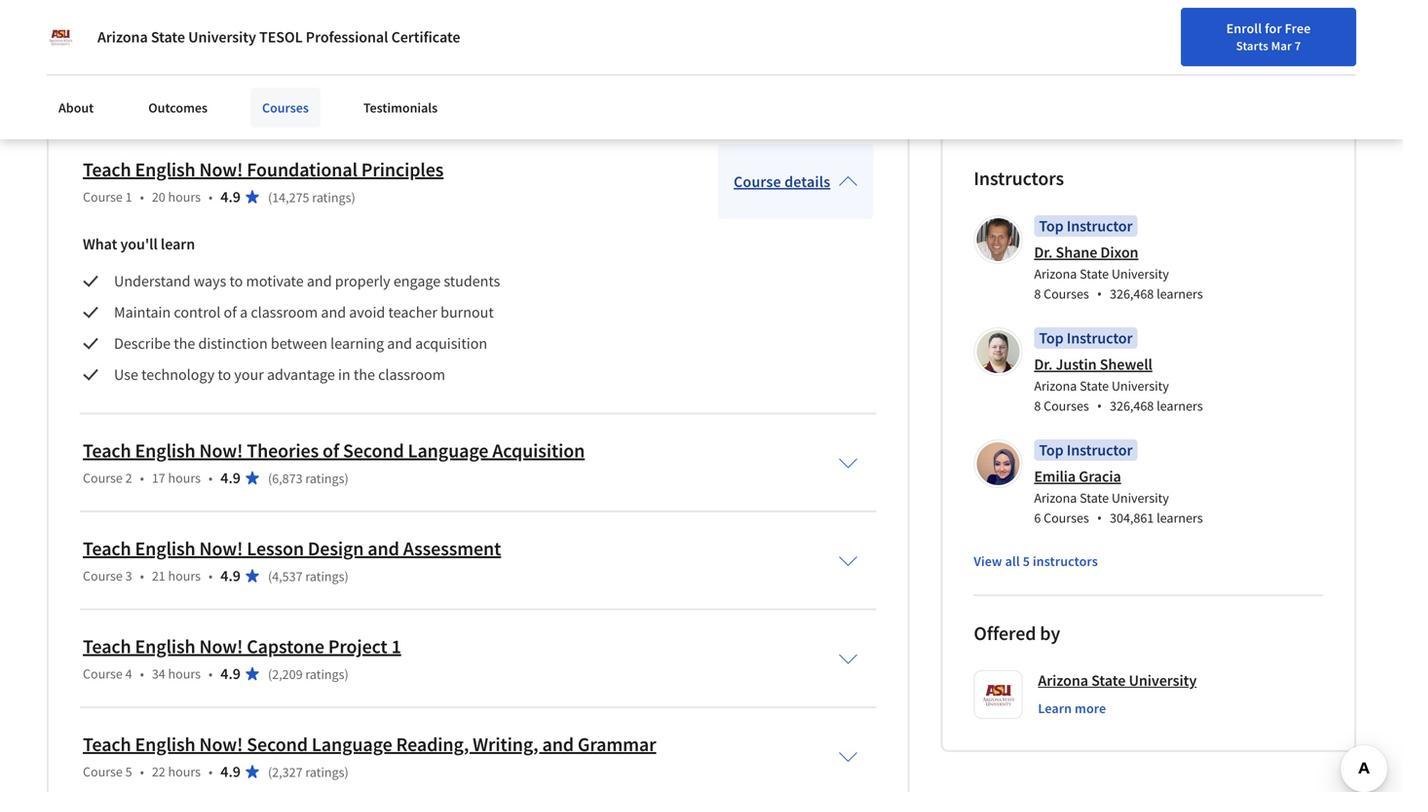 Task type: locate. For each thing, give the bounding box(es) containing it.
free right join
[[1367, 25, 1393, 42]]

hours for theories
[[168, 470, 201, 487]]

arizona up learn
[[1039, 671, 1089, 691]]

1 vertical spatial top
[[1040, 329, 1064, 348]]

course
[[734, 172, 782, 192], [83, 188, 123, 206], [83, 470, 123, 487], [83, 568, 123, 585], [83, 666, 123, 683], [83, 764, 123, 781]]

hours for foundational
[[168, 188, 201, 206]]

teach for teach english now! capstone project 1
[[83, 635, 131, 659]]

2 horizontal spatial for
[[1346, 25, 1364, 42]]

free inside enroll for free starts mar 7
[[1286, 19, 1312, 37]]

0 vertical spatial 5
[[1023, 553, 1031, 571]]

instructor inside top instructor emilia gracia arizona state university 6 courses • 304,861 learners
[[1067, 441, 1133, 460]]

instructor inside top instructor dr. justin shewell arizona state university 8 courses • 326,468 learners
[[1067, 329, 1133, 348]]

university inside the top instructor dr. shane dixon arizona state university 8 courses • 326,468 learners
[[1112, 265, 1170, 283]]

1 vertical spatial 1
[[392, 635, 401, 659]]

1 vertical spatial dr.
[[1035, 355, 1053, 375]]

for inside enroll for free starts mar 7
[[1266, 19, 1283, 37]]

0 horizontal spatial language
[[312, 733, 393, 757]]

top for justin
[[1040, 329, 1064, 348]]

5 hours from the top
[[168, 764, 201, 781]]

course up what
[[83, 188, 123, 206]]

5 teach from the top
[[83, 733, 131, 757]]

the down themselves
[[597, 26, 619, 45]]

will
[[366, 2, 389, 22], [796, 26, 819, 45]]

326,468 down shewell
[[1110, 397, 1155, 415]]

classroom down motivate at left top
[[251, 303, 318, 322]]

8 inside the top instructor dr. shane dixon arizona state university 8 courses • 326,468 learners
[[1035, 285, 1042, 303]]

4 now! from the top
[[199, 635, 243, 659]]

course left 4
[[83, 666, 123, 683]]

arizona state university tesol professional certificate
[[97, 27, 461, 47]]

2 vertical spatial instructor
[[1067, 441, 1133, 460]]

ratings for language
[[305, 764, 345, 782]]

) for language
[[345, 764, 349, 782]]

assessment
[[403, 537, 501, 561]]

state down dr. shane dixon link
[[1080, 265, 1110, 283]]

dr. for dr. shane dixon
[[1035, 243, 1053, 262]]

0 vertical spatial classroom
[[251, 303, 318, 322]]

instructor up gracia
[[1067, 441, 1133, 460]]

0 vertical spatial instructor
[[1067, 217, 1133, 236]]

4.9 left 4,537
[[221, 567, 241, 586]]

for
[[1266, 19, 1283, 37], [1346, 25, 1364, 42], [383, 49, 401, 68]]

1 horizontal spatial professional
[[155, 2, 235, 22]]

1 horizontal spatial will
[[796, 26, 819, 45]]

throughout
[[47, 2, 124, 22]]

1 hours from the top
[[168, 188, 201, 206]]

hours right 34
[[168, 666, 201, 683]]

top up emilia
[[1040, 441, 1064, 460]]

courses inside the top instructor dr. shane dixon arizona state university 8 courses • 326,468 learners
[[1044, 285, 1090, 303]]

learners inside the top instructor dr. shane dixon arizona state university 8 courses • 326,468 learners
[[1157, 285, 1204, 303]]

for left expert
[[383, 49, 401, 68]]

5 english from the top
[[135, 733, 196, 757]]

now! for second
[[199, 733, 243, 757]]

instructor up dr. shane dixon link
[[1067, 217, 1133, 236]]

1 left 20
[[125, 188, 132, 206]]

1 4.9 from the top
[[221, 187, 241, 207]]

testimonials link
[[352, 88, 450, 128]]

in inside the throughout this professional certificate, learners will write lesson plans, record themselves teaching, and create a professional teaching portfolio that is sure to impress current or future employers. in the final capstone course, you will have the opportunity to submit a teaching portfolio for expert review.
[[582, 26, 594, 45]]

acquisition
[[415, 334, 488, 354]]

3 top from the top
[[1040, 441, 1064, 460]]

certificate,
[[238, 2, 307, 22]]

teach up the 2
[[83, 439, 131, 463]]

) down design
[[345, 568, 349, 586]]

arizona state university learn more
[[1039, 671, 1197, 718]]

17
[[152, 470, 165, 487]]

1 horizontal spatial 1
[[392, 635, 401, 659]]

1 horizontal spatial second
[[343, 439, 404, 463]]

0 horizontal spatial classroom
[[251, 303, 318, 322]]

teach english now! capstone project 1 link
[[83, 635, 401, 659]]

2
[[125, 470, 132, 487]]

now! left theories
[[199, 439, 243, 463]]

language left acquisition
[[408, 439, 489, 463]]

2 326,468 from the top
[[1110, 397, 1155, 415]]

0 vertical spatial a
[[773, 2, 781, 22]]

top inside the top instructor dr. shane dixon arizona state university 8 courses • 326,468 learners
[[1040, 217, 1064, 236]]

2 instructor from the top
[[1067, 329, 1133, 348]]

0 vertical spatial of
[[224, 303, 237, 322]]

theories
[[247, 439, 319, 463]]

0 vertical spatial dr.
[[1035, 243, 1053, 262]]

2 dr. from the top
[[1035, 355, 1053, 375]]

0 vertical spatial 8
[[1035, 285, 1042, 303]]

engage
[[394, 272, 441, 291]]

state inside arizona state university learn more
[[1092, 671, 1126, 691]]

review.
[[449, 49, 496, 68]]

record
[[516, 2, 558, 22]]

capstone up 2,209
[[247, 635, 325, 659]]

professional down throughout
[[47, 26, 127, 45]]

0 vertical spatial your
[[1152, 22, 1178, 40]]

0 horizontal spatial teaching
[[130, 26, 186, 45]]

of up ( 6,873 ratings )
[[323, 439, 339, 463]]

a up "you"
[[773, 2, 781, 22]]

career
[[1209, 22, 1247, 40]]

5 4.9 from the top
[[221, 763, 241, 782]]

and left create
[[702, 2, 727, 22]]

you'll
[[120, 235, 158, 254]]

0 horizontal spatial portfolio
[[190, 26, 246, 45]]

3 4.9 from the top
[[221, 567, 241, 586]]

1 horizontal spatial portfolio
[[323, 49, 380, 68]]

0 vertical spatial capstone
[[654, 26, 715, 45]]

) down project
[[345, 666, 349, 684]]

0 vertical spatial 326,468
[[1110, 285, 1155, 303]]

technology
[[141, 365, 215, 385]]

course for teach english now! foundational principles
[[83, 188, 123, 206]]

0 horizontal spatial for
[[383, 49, 401, 68]]

learners inside top instructor dr. justin shewell arizona state university 8 courses • 326,468 learners
[[1157, 397, 1204, 415]]

mar
[[1272, 38, 1293, 54]]

instructor up dr. justin shewell link
[[1067, 329, 1133, 348]]

1 vertical spatial capstone
[[247, 635, 325, 659]]

4.9 left 6,873
[[221, 469, 241, 488]]

304,861
[[1110, 510, 1155, 527]]

teach for teach english now! lesson design and assessment
[[83, 537, 131, 561]]

teach english now! second language reading, writing, and grammar
[[83, 733, 657, 757]]

0 vertical spatial 1
[[125, 188, 132, 206]]

•
[[140, 188, 144, 206], [209, 188, 213, 206], [1098, 285, 1103, 303], [1098, 397, 1103, 416], [140, 470, 144, 487], [209, 470, 213, 487], [1098, 509, 1103, 528], [140, 568, 144, 585], [209, 568, 213, 585], [140, 666, 144, 683], [209, 666, 213, 683], [140, 764, 144, 781], [209, 764, 213, 781]]

hours right 22 on the left of page
[[168, 764, 201, 781]]

4 hours from the top
[[168, 666, 201, 683]]

2 ( from the top
[[268, 470, 272, 488]]

and right writing,
[[543, 733, 574, 757]]

teach english now! capstone project 1
[[83, 635, 401, 659]]

3 teach from the top
[[83, 537, 131, 561]]

8 inside top instructor dr. justin shewell arizona state university 8 courses • 326,468 learners
[[1035, 397, 1042, 415]]

instructor inside the top instructor dr. shane dixon arizona state university 8 courses • 326,468 learners
[[1067, 217, 1133, 236]]

instructors
[[1033, 553, 1099, 571]]

dr. left justin
[[1035, 355, 1053, 375]]

0 horizontal spatial 1
[[125, 188, 132, 206]]

of up distinction
[[224, 303, 237, 322]]

( 2,327 ratings )
[[268, 764, 349, 782]]

now! down outcomes
[[199, 158, 243, 182]]

4.9 down teach english now! foundational principles link
[[221, 187, 241, 207]]

0 vertical spatial will
[[366, 2, 389, 22]]

ratings down teach english now! theories of second language acquisition link
[[305, 470, 345, 488]]

the
[[597, 26, 619, 45], [81, 49, 103, 68], [174, 334, 195, 354], [354, 365, 375, 385]]

free for enroll for free starts mar 7
[[1286, 19, 1312, 37]]

) for project
[[345, 666, 349, 684]]

portfolio up submit at the left of page
[[190, 26, 246, 45]]

professional
[[306, 27, 388, 47]]

1 horizontal spatial capstone
[[654, 26, 715, 45]]

dr. justin shewell link
[[1035, 355, 1153, 375]]

7
[[1295, 38, 1302, 54]]

in right log
[[1290, 22, 1301, 40]]

1 dr. from the top
[[1035, 243, 1053, 262]]

english up 22 on the left of page
[[135, 733, 196, 757]]

0 vertical spatial professional
[[155, 2, 235, 22]]

1 now! from the top
[[199, 158, 243, 182]]

now! for lesson
[[199, 537, 243, 561]]

1 instructor from the top
[[1067, 217, 1133, 236]]

teaching up opportunity
[[130, 26, 186, 45]]

a down that
[[253, 49, 261, 68]]

now! for capstone
[[199, 635, 243, 659]]

4.9 left 2,327
[[221, 763, 241, 782]]

1 vertical spatial classroom
[[378, 365, 446, 385]]

learning
[[331, 334, 384, 354]]

create
[[730, 2, 770, 22]]

4 teach from the top
[[83, 635, 131, 659]]

1 vertical spatial your
[[234, 365, 264, 385]]

state down dr. justin shewell link
[[1080, 378, 1110, 395]]

to right the sure
[[324, 26, 338, 45]]

None search field
[[278, 12, 600, 51]]

hours right 20
[[168, 188, 201, 206]]

top inside top instructor dr. justin shewell arizona state university 8 courses • 326,468 learners
[[1040, 329, 1064, 348]]

2,209
[[272, 666, 303, 684]]

a
[[773, 2, 781, 22], [253, 49, 261, 68], [240, 303, 248, 322]]

4.9 for second
[[221, 763, 241, 782]]

1 right project
[[392, 635, 401, 659]]

8 for dr. justin shewell
[[1035, 397, 1042, 415]]

4 4.9 from the top
[[221, 665, 241, 684]]

( 4,537 ratings )
[[268, 568, 349, 586]]

english up 34
[[135, 635, 196, 659]]

dr. shane dixon link
[[1035, 243, 1139, 262]]

for up mar at the right of the page
[[1266, 19, 1283, 37]]

to left submit at the left of page
[[187, 49, 201, 68]]

students
[[444, 272, 501, 291]]

1 ( from the top
[[268, 189, 272, 206]]

1 horizontal spatial in
[[1290, 22, 1301, 40]]

8 down dr. shane dixon link
[[1035, 285, 1042, 303]]

courses down justin
[[1044, 397, 1090, 415]]

teach english now! theories of second language acquisition link
[[83, 439, 585, 463]]

2 top from the top
[[1040, 329, 1064, 348]]

1 horizontal spatial 5
[[1023, 553, 1031, 571]]

3 ( from the top
[[268, 568, 272, 586]]

now!
[[199, 158, 243, 182], [199, 439, 243, 463], [199, 537, 243, 561], [199, 635, 243, 659], [199, 733, 243, 757]]

foundational
[[247, 158, 358, 182]]

course 4 • 34 hours •
[[83, 666, 213, 683]]

2 teach from the top
[[83, 439, 131, 463]]

) for principles
[[351, 189, 356, 206]]

1 horizontal spatial free
[[1367, 25, 1393, 42]]

ratings right 2,327
[[305, 764, 345, 782]]

final
[[622, 26, 651, 45]]

course left 22 on the left of page
[[83, 764, 123, 781]]

teacher
[[388, 303, 438, 322]]

1 horizontal spatial a
[[253, 49, 261, 68]]

course left the 2
[[83, 470, 123, 487]]

in down themselves
[[582, 26, 594, 45]]

1 vertical spatial will
[[796, 26, 819, 45]]

ratings down design
[[305, 568, 345, 586]]

motivate
[[246, 272, 304, 291]]

arizona down emilia
[[1035, 490, 1078, 507]]

1 vertical spatial teaching
[[264, 49, 320, 68]]

course for teach english now! second language reading, writing, and grammar
[[83, 764, 123, 781]]

maintain
[[114, 303, 171, 322]]

emilia gracia image
[[977, 443, 1020, 486]]

3 instructor from the top
[[1067, 441, 1133, 460]]

course left details
[[734, 172, 782, 192]]

1 vertical spatial 326,468
[[1110, 397, 1155, 415]]

326,468 inside the top instructor dr. shane dixon arizona state university 8 courses • 326,468 learners
[[1110, 285, 1155, 303]]

by
[[1041, 622, 1061, 646]]

4.9 for theories
[[221, 469, 241, 488]]

4 ( from the top
[[268, 666, 272, 684]]

will up impress
[[366, 2, 389, 22]]

2 4.9 from the top
[[221, 469, 241, 488]]

for right join
[[1346, 25, 1364, 42]]

arizona state university image
[[47, 23, 74, 51]]

5
[[1023, 553, 1031, 571], [125, 764, 132, 781]]

acquisition
[[493, 439, 585, 463]]

2 vertical spatial top
[[1040, 441, 1064, 460]]

ratings right 2,209
[[305, 666, 345, 684]]

english up 17
[[135, 439, 196, 463]]

portfolio down "professional"
[[323, 49, 380, 68]]

5 left 22 on the left of page
[[125, 764, 132, 781]]

4.9
[[221, 187, 241, 207], [221, 469, 241, 488], [221, 567, 241, 586], [221, 665, 241, 684], [221, 763, 241, 782]]

326,468 inside top instructor dr. justin shewell arizona state university 8 courses • 326,468 learners
[[1110, 397, 1155, 415]]

1 horizontal spatial classroom
[[378, 365, 446, 385]]

current
[[395, 26, 443, 45]]

course details button
[[719, 144, 874, 219]]

and down teacher at the top left
[[387, 334, 412, 354]]

1 vertical spatial instructor
[[1067, 329, 1133, 348]]

have
[[47, 49, 78, 68]]

) down teach english now! second language reading, writing, and grammar link
[[345, 764, 349, 782]]

( 14,275 ratings )
[[268, 189, 356, 206]]

)
[[351, 189, 356, 206], [345, 470, 349, 488], [345, 568, 349, 586], [345, 666, 349, 684], [345, 764, 349, 782]]

0 vertical spatial top
[[1040, 217, 1064, 236]]

state up more
[[1092, 671, 1126, 691]]

sure
[[293, 26, 321, 45]]

free inside join for free link
[[1367, 25, 1393, 42]]

ratings for project
[[305, 666, 345, 684]]

1 teach from the top
[[83, 158, 131, 182]]

submit
[[204, 49, 250, 68]]

second up ( 6,873 ratings )
[[343, 439, 404, 463]]

0 vertical spatial language
[[408, 439, 489, 463]]

hours for lesson
[[168, 568, 201, 585]]

burnout
[[441, 303, 494, 322]]

your right find
[[1152, 22, 1178, 40]]

now! up course 5 • 22 hours •
[[199, 733, 243, 757]]

arizona down justin
[[1035, 378, 1078, 395]]

326,468 down dixon
[[1110, 285, 1155, 303]]

1 vertical spatial second
[[247, 733, 308, 757]]

2 vertical spatial a
[[240, 303, 248, 322]]

university inside top instructor emilia gracia arizona state university 6 courses • 304,861 learners
[[1112, 490, 1170, 507]]

and inside the throughout this professional certificate, learners will write lesson plans, record themselves teaching, and create a professional teaching portfolio that is sure to impress current or future employers. in the final capstone course, you will have the opportunity to submit a teaching portfolio for expert review.
[[702, 2, 727, 22]]

) for of
[[345, 470, 349, 488]]

courses right 6
[[1044, 510, 1090, 527]]

2 english from the top
[[135, 439, 196, 463]]

2 hours from the top
[[168, 470, 201, 487]]

4.9 for foundational
[[221, 187, 241, 207]]

4 english from the top
[[135, 635, 196, 659]]

your down distinction
[[234, 365, 264, 385]]

• left 20
[[140, 188, 144, 206]]

now! for foundational
[[199, 158, 243, 182]]

1 horizontal spatial your
[[1152, 22, 1178, 40]]

now! left lesson
[[199, 537, 243, 561]]

3 now! from the top
[[199, 537, 243, 561]]

2 now! from the top
[[199, 439, 243, 463]]

top for shane
[[1040, 217, 1064, 236]]

log in link
[[1256, 19, 1310, 43]]

courses down shane
[[1044, 285, 1090, 303]]

for inside the throughout this professional certificate, learners will write lesson plans, record themselves teaching, and create a professional teaching portfolio that is sure to impress current or future employers. in the final capstone course, you will have the opportunity to submit a teaching portfolio for expert review.
[[383, 49, 401, 68]]

2 horizontal spatial a
[[773, 2, 781, 22]]

english for lesson
[[135, 537, 196, 561]]

arizona inside top instructor dr. justin shewell arizona state university 8 courses • 326,468 learners
[[1035, 378, 1078, 395]]

use technology to your advantage in the classroom
[[114, 365, 446, 385]]

lesson
[[428, 2, 470, 22]]

2 8 from the top
[[1035, 397, 1042, 415]]

ratings for of
[[305, 470, 345, 488]]

teaching down tesol
[[264, 49, 320, 68]]

teach up 3
[[83, 537, 131, 561]]

teaching
[[130, 26, 186, 45], [264, 49, 320, 68]]

hours for second
[[168, 764, 201, 781]]

326,468 for dr. justin shewell
[[1110, 397, 1155, 415]]

1 english from the top
[[135, 158, 196, 182]]

state inside the top instructor dr. shane dixon arizona state university 8 courses • 326,468 learners
[[1080, 265, 1110, 283]]

second
[[343, 439, 404, 463], [247, 733, 308, 757]]

5 ( from the top
[[268, 764, 272, 782]]

opportunity
[[106, 49, 184, 68]]

(
[[268, 189, 272, 206], [268, 470, 272, 488], [268, 568, 272, 586], [268, 666, 272, 684], [268, 764, 272, 782]]

arizona
[[97, 27, 148, 47], [1035, 265, 1078, 283], [1035, 378, 1078, 395], [1035, 490, 1078, 507], [1039, 671, 1089, 691]]

about link
[[47, 88, 106, 128]]

your
[[1152, 22, 1178, 40], [234, 365, 264, 385]]

3 english from the top
[[135, 537, 196, 561]]

326,468
[[1110, 285, 1155, 303], [1110, 397, 1155, 415]]

5 inside "button"
[[1023, 553, 1031, 571]]

teach english now! foundational principles link
[[83, 158, 444, 182]]

teach up 4
[[83, 635, 131, 659]]

1 8 from the top
[[1035, 285, 1042, 303]]

professional right this
[[155, 2, 235, 22]]

dr. inside top instructor dr. justin shewell arizona state university 8 courses • 326,468 learners
[[1035, 355, 1053, 375]]

1 horizontal spatial for
[[1266, 19, 1283, 37]]

0 horizontal spatial free
[[1286, 19, 1312, 37]]

learners
[[310, 2, 363, 22], [1157, 285, 1204, 303], [1157, 397, 1204, 415], [1157, 510, 1204, 527]]

english for capstone
[[135, 635, 196, 659]]

1 vertical spatial professional
[[47, 26, 127, 45]]

hours right 17
[[168, 470, 201, 487]]

1 horizontal spatial language
[[408, 439, 489, 463]]

of
[[224, 303, 237, 322], [323, 439, 339, 463]]

0 horizontal spatial 5
[[125, 764, 132, 781]]

dr. inside the top instructor dr. shane dixon arizona state university 8 courses • 326,468 learners
[[1035, 243, 1053, 262]]

20
[[152, 188, 165, 206]]

teach up course 1 • 20 hours •
[[83, 158, 131, 182]]

offered by
[[974, 622, 1061, 646]]

1 vertical spatial 5
[[125, 764, 132, 781]]

5 now! from the top
[[199, 733, 243, 757]]

• down dr. shane dixon link
[[1098, 285, 1103, 303]]

arizona down shane
[[1035, 265, 1078, 283]]

language
[[408, 439, 489, 463], [312, 733, 393, 757]]

top inside top instructor emilia gracia arizona state university 6 courses • 304,861 learners
[[1040, 441, 1064, 460]]

1 vertical spatial 8
[[1035, 397, 1042, 415]]

1 vertical spatial portfolio
[[323, 49, 380, 68]]

teach
[[83, 158, 131, 182], [83, 439, 131, 463], [83, 537, 131, 561], [83, 635, 131, 659], [83, 733, 131, 757]]

1 326,468 from the top
[[1110, 285, 1155, 303]]

future
[[463, 26, 503, 45]]

0 horizontal spatial in
[[582, 26, 594, 45]]

throughout this professional certificate, learners will write lesson plans, record themselves teaching, and create a professional teaching portfolio that is sure to impress current or future employers. in the final capstone course, you will have the opportunity to submit a teaching portfolio for expert review.
[[47, 2, 822, 68]]

1 horizontal spatial of
[[323, 439, 339, 463]]

professional
[[155, 2, 235, 22], [47, 26, 127, 45]]

0 horizontal spatial will
[[366, 2, 389, 22]]

3 hours from the top
[[168, 568, 201, 585]]

state inside top instructor dr. justin shewell arizona state university 8 courses • 326,468 learners
[[1080, 378, 1110, 395]]

course,
[[718, 26, 766, 45]]

english for second
[[135, 733, 196, 757]]

language up ( 2,327 ratings ) on the left of the page
[[312, 733, 393, 757]]

course 3 • 21 hours •
[[83, 568, 213, 585]]

8 for dr. shane dixon
[[1035, 285, 1042, 303]]

1 top from the top
[[1040, 217, 1064, 236]]

dr. justin shewell image
[[977, 331, 1020, 374]]

now! up course 4 • 34 hours •
[[199, 635, 243, 659]]

is
[[279, 26, 290, 45]]

classroom down acquisition
[[378, 365, 446, 385]]

6,873
[[272, 470, 303, 488]]

0 horizontal spatial your
[[234, 365, 264, 385]]



Task type: vqa. For each thing, say whether or not it's contained in the screenshot.
third top
yes



Task type: describe. For each thing, give the bounding box(es) containing it.
• right 3
[[140, 568, 144, 585]]

to right ways
[[230, 272, 243, 291]]

) for design
[[345, 568, 349, 586]]

teach for teach english now! theories of second language acquisition
[[83, 439, 131, 463]]

design
[[308, 537, 364, 561]]

instructor for justin
[[1067, 329, 1133, 348]]

0 horizontal spatial professional
[[47, 26, 127, 45]]

22
[[152, 764, 165, 781]]

new
[[1181, 22, 1206, 40]]

0 horizontal spatial of
[[224, 303, 237, 322]]

• inside top instructor dr. justin shewell arizona state university 8 courses • 326,468 learners
[[1098, 397, 1103, 416]]

offered
[[974, 622, 1037, 646]]

arizona inside top instructor emilia gracia arizona state university 6 courses • 304,861 learners
[[1035, 490, 1078, 507]]

course 2 • 17 hours •
[[83, 470, 213, 487]]

( for lesson
[[268, 568, 272, 586]]

• down teach english now! capstone project 1
[[209, 666, 213, 683]]

tesol
[[259, 27, 303, 47]]

instructor for shane
[[1067, 217, 1133, 236]]

distinction
[[198, 334, 268, 354]]

teach english now! second language reading, writing, and grammar link
[[83, 733, 657, 757]]

reading,
[[396, 733, 469, 757]]

( for foundational
[[268, 189, 272, 206]]

in
[[338, 365, 351, 385]]

course inside course details dropdown button
[[734, 172, 782, 192]]

1 vertical spatial a
[[253, 49, 261, 68]]

0 vertical spatial second
[[343, 439, 404, 463]]

course details
[[734, 172, 831, 192]]

top instructor emilia gracia arizona state university 6 courses • 304,861 learners
[[1035, 441, 1204, 528]]

course for teach english now! lesson design and assessment
[[83, 568, 123, 585]]

this
[[128, 2, 152, 22]]

state inside top instructor emilia gracia arizona state university 6 courses • 304,861 learners
[[1080, 490, 1110, 507]]

6
[[1035, 510, 1042, 527]]

• right 20
[[209, 188, 213, 206]]

• right 17
[[209, 470, 213, 487]]

arizona state university link
[[1039, 671, 1197, 691]]

learners inside the throughout this professional certificate, learners will write lesson plans, record themselves teaching, and create a professional teaching portfolio that is sure to impress current or future employers. in the final capstone course, you will have the opportunity to submit a teaching portfolio for expert review.
[[310, 2, 363, 22]]

all
[[1006, 553, 1021, 571]]

control
[[174, 303, 221, 322]]

coursera image
[[23, 16, 147, 47]]

view
[[974, 553, 1003, 571]]

understand
[[114, 272, 191, 291]]

emilia
[[1035, 467, 1076, 487]]

the up technology on the top of the page
[[174, 334, 195, 354]]

teaching,
[[639, 2, 699, 22]]

ratings for design
[[305, 568, 345, 586]]

1 horizontal spatial teaching
[[264, 49, 320, 68]]

capstone inside the throughout this professional certificate, learners will write lesson plans, record themselves teaching, and create a professional teaching portfolio that is sure to impress current or future employers. in the final capstone course, you will have the opportunity to submit a teaching portfolio for expert review.
[[654, 26, 715, 45]]

• left 22 on the left of page
[[140, 764, 144, 781]]

• inside the top instructor dr. shane dixon arizona state university 8 courses • 326,468 learners
[[1098, 285, 1103, 303]]

justin
[[1056, 355, 1097, 375]]

courses inside top instructor dr. justin shewell arizona state university 8 courses • 326,468 learners
[[1044, 397, 1090, 415]]

join for free link
[[1312, 15, 1398, 52]]

dr. shane dixon image
[[977, 219, 1020, 261]]

and up maintain control of a classroom and avoid teacher burnout
[[307, 272, 332, 291]]

gracia
[[1080, 467, 1122, 487]]

emilia gracia link
[[1035, 467, 1122, 487]]

2,327
[[272, 764, 303, 782]]

326,468 for dr. shane dixon
[[1110, 285, 1155, 303]]

course for teach english now! theories of second language acquisition
[[83, 470, 123, 487]]

testimonials
[[364, 99, 438, 117]]

find
[[1124, 22, 1149, 40]]

learners inside top instructor emilia gracia arizona state university 6 courses • 304,861 learners
[[1157, 510, 1204, 527]]

course for teach english now! capstone project 1
[[83, 666, 123, 683]]

teach english now! foundational principles
[[83, 158, 444, 182]]

university inside top instructor dr. justin shewell arizona state university 8 courses • 326,468 learners
[[1112, 378, 1170, 395]]

maintain control of a classroom and avoid teacher burnout
[[114, 303, 494, 322]]

learn
[[161, 235, 195, 254]]

log
[[1266, 22, 1287, 40]]

principles
[[362, 158, 444, 182]]

hours for capstone
[[168, 666, 201, 683]]

starts
[[1237, 38, 1269, 54]]

arizona down this
[[97, 27, 148, 47]]

certificate
[[391, 27, 461, 47]]

and left avoid
[[321, 303, 346, 322]]

the down coursera image at the left top
[[81, 49, 103, 68]]

34
[[152, 666, 165, 683]]

now! for theories
[[199, 439, 243, 463]]

expert
[[405, 49, 446, 68]]

advantage
[[267, 365, 335, 385]]

join for free
[[1317, 25, 1393, 42]]

0 vertical spatial portfolio
[[190, 26, 246, 45]]

state up opportunity
[[151, 27, 185, 47]]

teach english now! theories of second language acquisition
[[83, 439, 585, 463]]

what
[[83, 235, 117, 254]]

teach for teach english now! second language reading, writing, and grammar
[[83, 733, 131, 757]]

the right 'in'
[[354, 365, 375, 385]]

courses link
[[251, 88, 321, 128]]

( 6,873 ratings )
[[268, 470, 349, 488]]

4.9 for lesson
[[221, 567, 241, 586]]

university inside arizona state university learn more
[[1129, 671, 1197, 691]]

your inside 'link'
[[1152, 22, 1178, 40]]

arizona inside the top instructor dr. shane dixon arizona state university 8 courses • 326,468 learners
[[1035, 265, 1078, 283]]

about
[[58, 99, 94, 117]]

write
[[392, 2, 425, 22]]

view all 5 instructors
[[974, 553, 1099, 571]]

0 horizontal spatial a
[[240, 303, 248, 322]]

find your new career link
[[1115, 19, 1256, 44]]

details
[[785, 172, 831, 192]]

3
[[125, 568, 132, 585]]

between
[[271, 334, 328, 354]]

dixon
[[1101, 243, 1139, 262]]

enroll
[[1227, 19, 1263, 37]]

0 horizontal spatial capstone
[[247, 635, 325, 659]]

• right 22 on the left of page
[[209, 764, 213, 781]]

1 vertical spatial language
[[312, 733, 393, 757]]

use
[[114, 365, 138, 385]]

instructors
[[974, 166, 1065, 191]]

• right 4
[[140, 666, 144, 683]]

instructor for gracia
[[1067, 441, 1133, 460]]

arizona inside arizona state university learn more
[[1039, 671, 1089, 691]]

properly
[[335, 272, 391, 291]]

4.9 for capstone
[[221, 665, 241, 684]]

and right design
[[368, 537, 400, 561]]

courses inside top instructor emilia gracia arizona state university 6 courses • 304,861 learners
[[1044, 510, 1090, 527]]

shewell
[[1100, 355, 1153, 375]]

1 vertical spatial of
[[323, 439, 339, 463]]

teach for teach english now! foundational principles
[[83, 158, 131, 182]]

for for enroll
[[1266, 19, 1283, 37]]

• right the 2
[[140, 470, 144, 487]]

course 1 • 20 hours •
[[83, 188, 213, 206]]

4,537
[[272, 568, 303, 586]]

0 horizontal spatial second
[[247, 733, 308, 757]]

top for gracia
[[1040, 441, 1064, 460]]

or
[[446, 26, 460, 45]]

view all 5 instructors button
[[974, 552, 1099, 572]]

0 vertical spatial teaching
[[130, 26, 186, 45]]

4
[[125, 666, 132, 683]]

( for second
[[268, 764, 272, 782]]

dr. for dr. justin shewell
[[1035, 355, 1053, 375]]

themselves
[[561, 2, 635, 22]]

english for foundational
[[135, 158, 196, 182]]

outcomes link
[[137, 88, 219, 128]]

outcomes
[[148, 99, 208, 117]]

enroll for free starts mar 7
[[1227, 19, 1312, 54]]

find your new career
[[1124, 22, 1247, 40]]

top instructor dr. shane dixon arizona state university 8 courses • 326,468 learners
[[1035, 217, 1204, 303]]

ratings for principles
[[312, 189, 351, 206]]

( for theories
[[268, 470, 272, 488]]

• inside top instructor emilia gracia arizona state university 6 courses • 304,861 learners
[[1098, 509, 1103, 528]]

to down distinction
[[218, 365, 231, 385]]

course 5 • 22 hours •
[[83, 764, 213, 781]]

english for theories
[[135, 439, 196, 463]]

employers.
[[506, 26, 579, 45]]

• right '21'
[[209, 568, 213, 585]]

lesson
[[247, 537, 304, 561]]

ways
[[194, 272, 226, 291]]

( for capstone
[[268, 666, 272, 684]]

courses up foundational
[[262, 99, 309, 117]]

for for join
[[1346, 25, 1364, 42]]

free for join for free
[[1367, 25, 1393, 42]]



